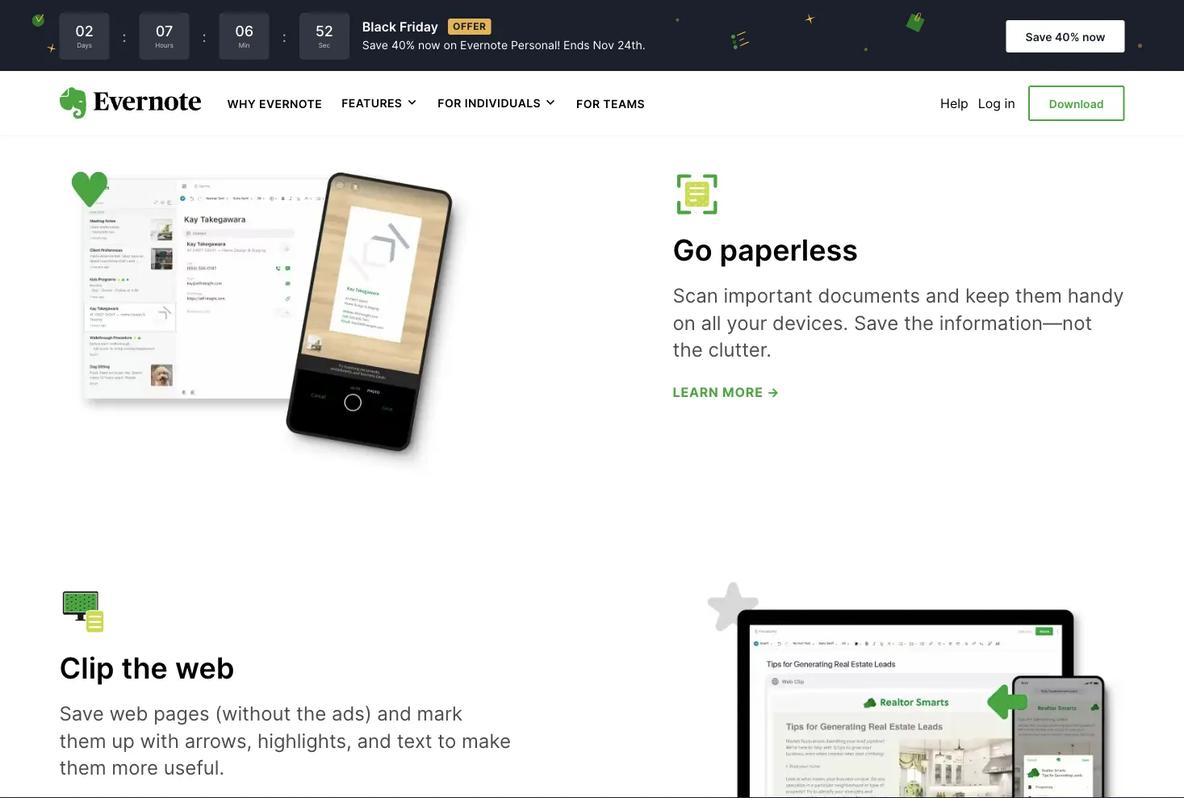 Task type: vqa. For each thing, say whether or not it's contained in the screenshot.
top "evernote logo"
no



Task type: describe. For each thing, give the bounding box(es) containing it.
02 days
[[75, 22, 94, 49]]

a phone showcasing the document scanning feature of evernote image
[[59, 158, 479, 480]]

all
[[702, 311, 722, 335]]

hours
[[155, 41, 174, 49]]

features
[[342, 96, 403, 110]]

features button
[[342, 95, 419, 111]]

→
[[768, 385, 781, 400]]

40% for save 40% now on evernote personal! ends nov 24th.
[[392, 39, 415, 52]]

1 vertical spatial and
[[378, 702, 412, 726]]

0 vertical spatial on
[[444, 39, 457, 52]]

for individuals button
[[438, 95, 557, 111]]

download link
[[1029, 86, 1126, 121]]

them inside scan important documents and keep them handy on all your devices. save the information—not the clutter.
[[1016, 284, 1063, 308]]

evernote logo image
[[59, 87, 202, 119]]

clip the web
[[59, 651, 235, 686]]

useful.
[[164, 757, 225, 780]]

for for for teams
[[577, 97, 601, 111]]

document scanning icon image
[[673, 170, 722, 219]]

07
[[156, 22, 173, 40]]

important
[[724, 284, 813, 308]]

for for for individuals
[[438, 96, 462, 110]]

in
[[1005, 95, 1016, 111]]

the inside save web pages (without the ads) and mark them up with arrows, highlights, and text to make them more useful.
[[296, 702, 326, 726]]

highlights,
[[258, 729, 352, 753]]

save for save 40% now on evernote personal! ends nov 24th.
[[363, 39, 389, 52]]

why evernote
[[227, 97, 322, 111]]

07 hours
[[155, 22, 174, 49]]

web inside save web pages (without the ads) and mark them up with arrows, highlights, and text to make them more useful.
[[109, 702, 148, 726]]

text
[[397, 729, 433, 753]]

02
[[75, 22, 94, 40]]

now for save 40% now
[[1083, 30, 1106, 44]]

save web pages (without the ads) and mark them up with arrows, highlights, and text to make them more useful.
[[59, 702, 511, 780]]

black
[[363, 18, 397, 34]]

2 vertical spatial them
[[59, 757, 106, 780]]

showcase of the web clipper feature of evernote image
[[706, 583, 1126, 799]]

log in link
[[979, 95, 1016, 111]]

the down documents on the top
[[905, 311, 935, 335]]

your
[[727, 311, 768, 335]]

ads)
[[332, 702, 372, 726]]

individuals
[[465, 96, 541, 110]]

log in
[[979, 95, 1016, 111]]

(without
[[215, 702, 291, 726]]

devices.
[[773, 311, 849, 335]]

why evernote link
[[227, 95, 322, 111]]

for teams
[[577, 97, 645, 111]]

52 sec
[[316, 22, 334, 49]]

help
[[941, 95, 969, 111]]

06 min
[[235, 22, 254, 49]]

sec
[[319, 41, 330, 49]]



Task type: locate. For each thing, give the bounding box(es) containing it.
1 vertical spatial them
[[59, 729, 106, 753]]

evernote ui showcasing the tasks feature image
[[706, 0, 1126, 54]]

arrows,
[[185, 729, 252, 753]]

information—not
[[940, 311, 1093, 335]]

nov
[[593, 39, 615, 52]]

more left →
[[723, 385, 764, 400]]

more inside save web pages (without the ads) and mark them up with arrows, highlights, and text to make them more useful.
[[112, 757, 158, 780]]

0 vertical spatial and
[[926, 284, 961, 308]]

1 horizontal spatial web
[[175, 651, 235, 686]]

2 : from the left
[[202, 27, 207, 45]]

0 vertical spatial web
[[175, 651, 235, 686]]

: right 07 hours
[[202, 27, 207, 45]]

1 horizontal spatial :
[[202, 27, 207, 45]]

0 horizontal spatial more
[[112, 757, 158, 780]]

mark
[[417, 702, 463, 726]]

evernote
[[460, 39, 508, 52], [259, 97, 322, 111]]

on inside scan important documents and keep them handy on all your devices. save the information—not the clutter.
[[673, 311, 696, 335]]

download
[[1050, 97, 1105, 111]]

the up "highlights,"
[[296, 702, 326, 726]]

save inside save web pages (without the ads) and mark them up with arrows, highlights, and text to make them more useful.
[[59, 702, 104, 726]]

min
[[239, 41, 250, 49]]

why
[[227, 97, 256, 111]]

learn more →
[[673, 385, 781, 400]]

with
[[140, 729, 179, 753]]

learn more → link
[[673, 385, 781, 400]]

0 horizontal spatial 40%
[[392, 39, 415, 52]]

them
[[1016, 284, 1063, 308], [59, 729, 106, 753], [59, 757, 106, 780]]

save for save 40% now
[[1026, 30, 1053, 44]]

evernote inside why evernote link
[[259, 97, 322, 111]]

go
[[673, 233, 713, 268]]

pages
[[154, 702, 210, 726]]

clip
[[59, 651, 114, 686]]

web
[[175, 651, 235, 686], [109, 702, 148, 726]]

now up download link
[[1083, 30, 1106, 44]]

the down all
[[673, 338, 703, 362]]

now
[[1083, 30, 1106, 44], [418, 39, 441, 52]]

evernote right why
[[259, 97, 322, 111]]

for inside button
[[438, 96, 462, 110]]

on down offer
[[444, 39, 457, 52]]

1 horizontal spatial more
[[723, 385, 764, 400]]

0 vertical spatial evernote
[[460, 39, 508, 52]]

40% for save 40% now
[[1056, 30, 1080, 44]]

make
[[462, 729, 511, 753]]

save up download link
[[1026, 30, 1053, 44]]

for individuals
[[438, 96, 541, 110]]

the
[[905, 311, 935, 335], [673, 338, 703, 362], [122, 651, 168, 686], [296, 702, 326, 726]]

0 vertical spatial more
[[723, 385, 764, 400]]

and down ads)
[[357, 729, 392, 753]]

teams
[[604, 97, 645, 111]]

1 horizontal spatial for
[[577, 97, 601, 111]]

scan
[[673, 284, 719, 308]]

and up text
[[378, 702, 412, 726]]

save
[[1026, 30, 1053, 44], [363, 39, 389, 52], [855, 311, 899, 335], [59, 702, 104, 726]]

0 horizontal spatial evernote
[[259, 97, 322, 111]]

friday
[[400, 18, 439, 34]]

: left 52 sec
[[282, 27, 287, 45]]

06
[[235, 22, 254, 40]]

evernote down offer
[[460, 39, 508, 52]]

save inside scan important documents and keep them handy on all your devices. save the information—not the clutter.
[[855, 311, 899, 335]]

web up pages
[[175, 651, 235, 686]]

handy
[[1068, 284, 1125, 308]]

2 horizontal spatial :
[[282, 27, 287, 45]]

save 40% now on evernote personal! ends nov 24th.
[[363, 39, 646, 52]]

and
[[926, 284, 961, 308], [378, 702, 412, 726], [357, 729, 392, 753]]

more
[[723, 385, 764, 400], [112, 757, 158, 780]]

on left all
[[673, 311, 696, 335]]

to
[[438, 729, 457, 753]]

0 vertical spatial them
[[1016, 284, 1063, 308]]

on
[[444, 39, 457, 52], [673, 311, 696, 335]]

save down documents on the top
[[855, 311, 899, 335]]

save for save web pages (without the ads) and mark them up with arrows, highlights, and text to make them more useful.
[[59, 702, 104, 726]]

:
[[122, 27, 126, 45], [202, 27, 207, 45], [282, 27, 287, 45]]

and left keep
[[926, 284, 961, 308]]

for
[[438, 96, 462, 110], [577, 97, 601, 111]]

1 horizontal spatial now
[[1083, 30, 1106, 44]]

1 vertical spatial web
[[109, 702, 148, 726]]

0 horizontal spatial web
[[109, 702, 148, 726]]

black friday
[[363, 18, 439, 34]]

save 40% now
[[1026, 30, 1106, 44]]

personal!
[[511, 39, 561, 52]]

2 vertical spatial and
[[357, 729, 392, 753]]

keep
[[966, 284, 1011, 308]]

1 vertical spatial on
[[673, 311, 696, 335]]

log
[[979, 95, 1002, 111]]

go paperless
[[673, 233, 859, 268]]

learn
[[673, 385, 719, 400]]

clutter.
[[709, 338, 772, 362]]

0 horizontal spatial on
[[444, 39, 457, 52]]

1 vertical spatial evernote
[[259, 97, 322, 111]]

more down up
[[112, 757, 158, 780]]

1 horizontal spatial on
[[673, 311, 696, 335]]

52
[[316, 22, 334, 40]]

24th.
[[618, 39, 646, 52]]

save down clip
[[59, 702, 104, 726]]

0 horizontal spatial :
[[122, 27, 126, 45]]

1 vertical spatial more
[[112, 757, 158, 780]]

save down black
[[363, 39, 389, 52]]

web up up
[[109, 702, 148, 726]]

0 horizontal spatial now
[[418, 39, 441, 52]]

1 horizontal spatial 40%
[[1056, 30, 1080, 44]]

40% down black friday at the left of the page
[[392, 39, 415, 52]]

: left 07 hours
[[122, 27, 126, 45]]

the right clip
[[122, 651, 168, 686]]

up
[[112, 729, 135, 753]]

1 horizontal spatial evernote
[[460, 39, 508, 52]]

days
[[77, 41, 92, 49]]

for left individuals
[[438, 96, 462, 110]]

help link
[[941, 95, 969, 111]]

now for save 40% now on evernote personal! ends nov 24th.
[[418, 39, 441, 52]]

for left teams
[[577, 97, 601, 111]]

scan important documents and keep them handy on all your devices. save the information—not the clutter.
[[673, 284, 1125, 362]]

web clipper icon image
[[59, 589, 108, 637]]

40% up download link
[[1056, 30, 1080, 44]]

paperless
[[720, 233, 859, 268]]

0 horizontal spatial for
[[438, 96, 462, 110]]

and inside scan important documents and keep them handy on all your devices. save the information—not the clutter.
[[926, 284, 961, 308]]

3 : from the left
[[282, 27, 287, 45]]

40%
[[1056, 30, 1080, 44], [392, 39, 415, 52]]

documents
[[819, 284, 921, 308]]

save 40% now link
[[1007, 20, 1126, 53]]

for teams link
[[577, 95, 645, 111]]

ends
[[564, 39, 590, 52]]

offer
[[453, 20, 487, 32]]

now down friday
[[418, 39, 441, 52]]

1 : from the left
[[122, 27, 126, 45]]



